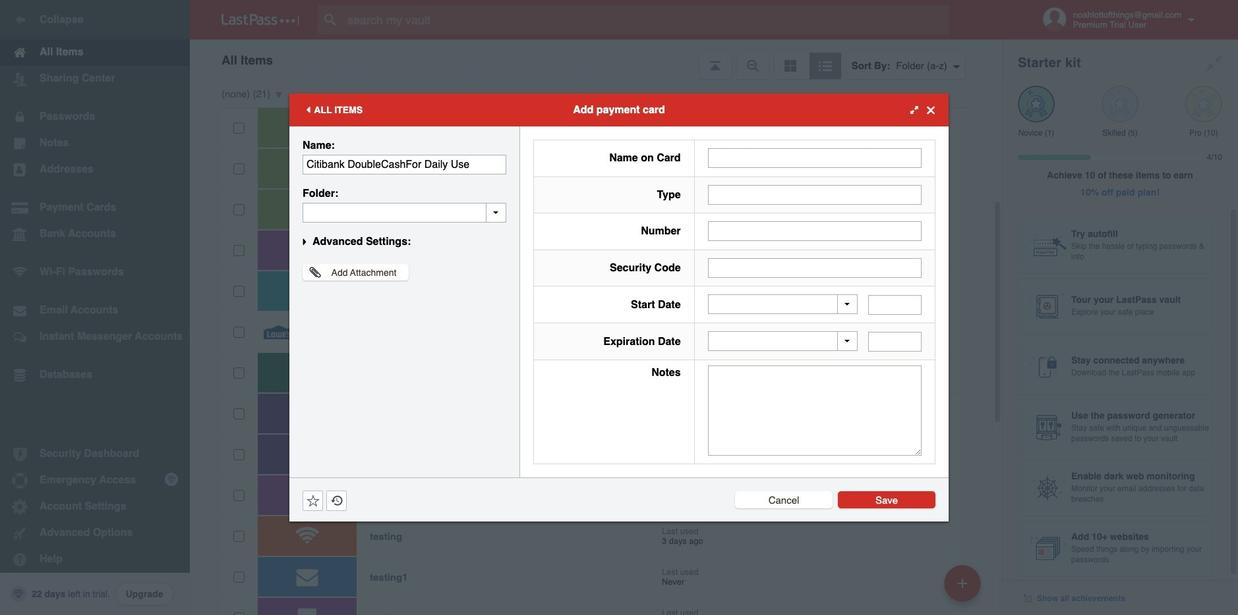 Task type: locate. For each thing, give the bounding box(es) containing it.
None text field
[[708, 149, 922, 168], [303, 203, 507, 223], [708, 222, 922, 242], [708, 258, 922, 278], [708, 366, 922, 456], [708, 149, 922, 168], [303, 203, 507, 223], [708, 222, 922, 242], [708, 258, 922, 278], [708, 366, 922, 456]]

search my vault text field
[[318, 5, 975, 34]]

main navigation navigation
[[0, 0, 190, 616]]

Search search field
[[318, 5, 975, 34]]

new item image
[[958, 579, 967, 589]]

dialog
[[290, 94, 949, 522]]

None text field
[[303, 155, 507, 175], [708, 185, 922, 205], [868, 295, 922, 315], [868, 332, 922, 352], [303, 155, 507, 175], [708, 185, 922, 205], [868, 295, 922, 315], [868, 332, 922, 352]]



Task type: vqa. For each thing, say whether or not it's contained in the screenshot.
dialog
yes



Task type: describe. For each thing, give the bounding box(es) containing it.
new item navigation
[[940, 562, 989, 616]]

vault options navigation
[[190, 40, 1002, 79]]

lastpass image
[[222, 14, 299, 26]]



